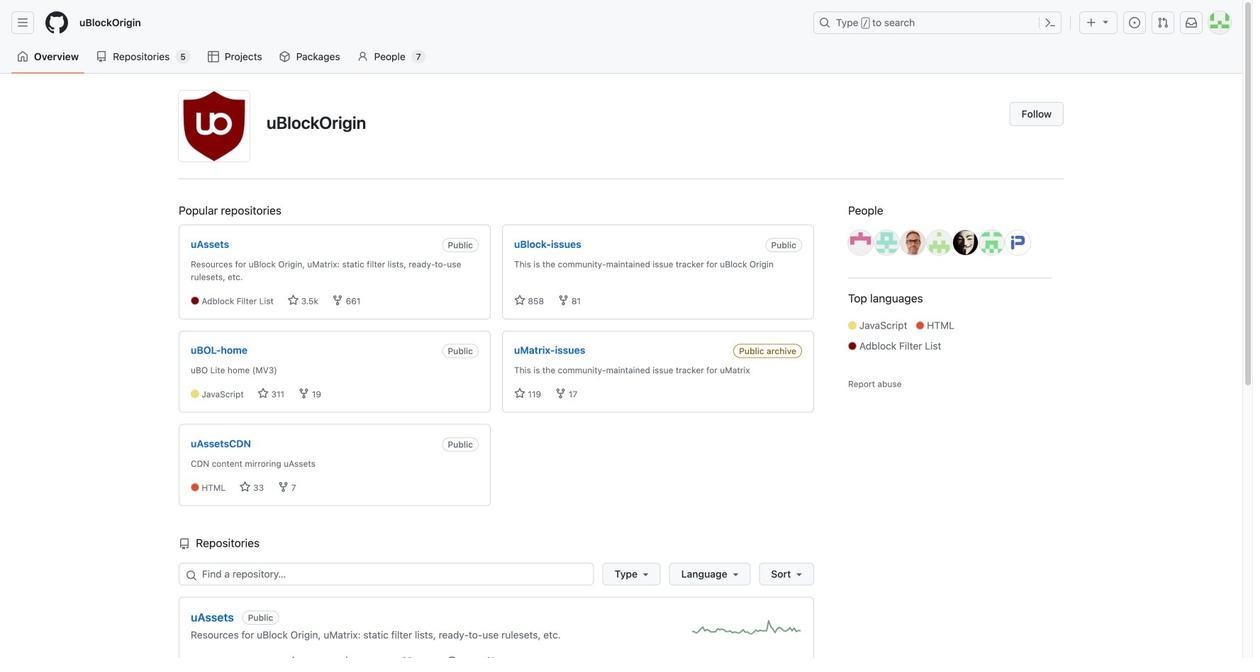 Task type: describe. For each thing, give the bounding box(es) containing it.
Follow uBlockOrigin submit
[[1010, 102, 1064, 126]]

home image
[[17, 51, 28, 62]]

@masterkia image
[[953, 230, 978, 255]]

@stephenhawk8054 image
[[979, 230, 1004, 255]]

0 horizontal spatial stars image
[[239, 482, 251, 493]]

@gorhill image
[[848, 230, 873, 255]]

issue opened image
[[1129, 17, 1140, 28]]

@peace2000 image
[[927, 230, 952, 255]]

forks image for first stars icon from left
[[332, 295, 343, 306]]

repo image
[[96, 51, 107, 62]]

command palette image
[[1045, 17, 1056, 28]]

Find a repository… search field
[[179, 563, 594, 586]]

1 horizontal spatial stars image
[[257, 388, 269, 400]]

past year of activity image
[[692, 621, 802, 642]]

homepage image
[[45, 11, 68, 34]]

table image
[[208, 51, 219, 62]]

1 vertical spatial forks image
[[278, 482, 289, 493]]

notifications image
[[1186, 17, 1197, 28]]

2 horizontal spatial forks image
[[555, 388, 566, 400]]

1 stars image from the left
[[287, 295, 299, 306]]

repo image
[[179, 539, 190, 550]]

2 stars image from the left
[[514, 295, 525, 306]]

person image
[[357, 51, 368, 62]]

plus image
[[1086, 17, 1097, 28]]

1 horizontal spatial git pull request image
[[1157, 17, 1169, 28]]

@gwarser image
[[874, 230, 899, 255]]



Task type: vqa. For each thing, say whether or not it's contained in the screenshot.
key Image
no



Task type: locate. For each thing, give the bounding box(es) containing it.
0 vertical spatial forks image
[[558, 295, 569, 306]]

1 horizontal spatial forks image
[[558, 295, 569, 306]]

@piquark6046 image
[[1006, 230, 1030, 255]]

star image
[[287, 657, 299, 659]]

0 horizontal spatial forks image
[[278, 482, 289, 493]]

0 horizontal spatial stars image
[[287, 295, 299, 306]]

triangle down image
[[1100, 16, 1111, 27]]

0 horizontal spatial git pull request image
[[486, 657, 498, 659]]

forks image for stars image to the middle
[[298, 388, 310, 400]]

1 vertical spatial git pull request image
[[486, 657, 498, 659]]

search image
[[186, 570, 197, 582]]

1 horizontal spatial stars image
[[514, 295, 525, 306]]

@pgl image
[[901, 230, 925, 255]]

git pull request image right issue opened icon in the top of the page
[[1157, 17, 1169, 28]]

law image
[[341, 657, 352, 659]]

1 horizontal spatial forks image
[[332, 295, 343, 306]]

forks image
[[332, 295, 343, 306], [298, 388, 310, 400], [555, 388, 566, 400]]

@ublockorigin image
[[179, 91, 250, 162]]

issue opened image
[[447, 657, 458, 659]]

package image
[[279, 51, 291, 62]]

git pull request image
[[1157, 17, 1169, 28], [486, 657, 498, 659]]

git pull request image right issue opened image
[[486, 657, 498, 659]]

stars image
[[287, 295, 299, 306], [514, 295, 525, 306]]

2 horizontal spatial stars image
[[514, 388, 525, 400]]

forks image
[[558, 295, 569, 306], [278, 482, 289, 493]]

None search field
[[179, 563, 814, 586]]

past year of activity element
[[692, 621, 802, 646]]

fork image
[[401, 657, 413, 659]]

stars image
[[257, 388, 269, 400], [514, 388, 525, 400], [239, 482, 251, 493]]

0 vertical spatial git pull request image
[[1157, 17, 1169, 28]]

0 horizontal spatial forks image
[[298, 388, 310, 400]]



